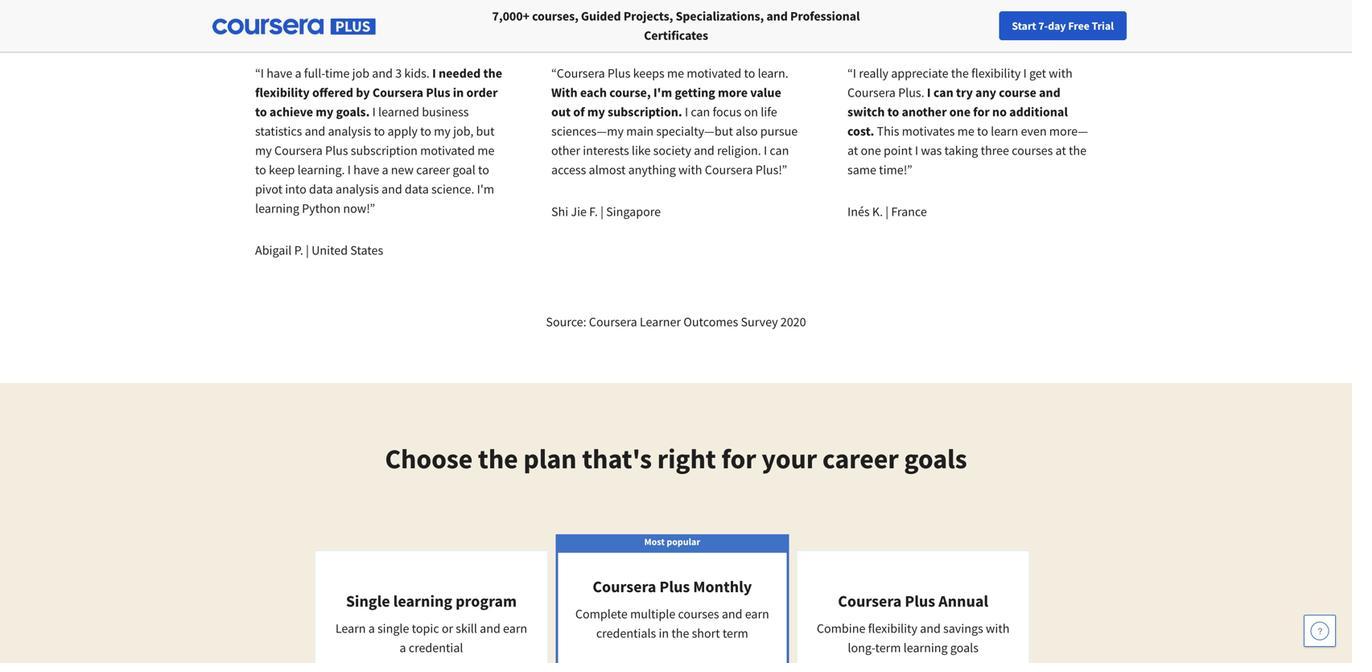 Task type: vqa. For each thing, say whether or not it's contained in the screenshot.
point
yes



Task type: describe. For each thing, give the bounding box(es) containing it.
right
[[657, 442, 716, 476]]

time
[[325, 65, 350, 81]]

term inside combine flexibility and savings with long-term learning goals
[[875, 640, 901, 656]]

flexibility inside "i needed the flexibility offered by coursera plus in order to achieve my goals."
[[255, 85, 310, 101]]

credential
[[409, 640, 463, 656]]

now!
[[343, 200, 370, 217]]

religion.
[[717, 142, 761, 159]]

subscription
[[351, 142, 418, 159]]

one inside this motivates me to learn even more— at one point i was taking three courses at the same time!
[[861, 142, 881, 159]]

to right the goal
[[478, 162, 489, 178]]

monthly
[[693, 577, 752, 597]]

me inside i learned business statistics and analysis to apply to my job, but my coursera plus subscription motivated me to keep learning. i have a new career goal to pivot into data analysis and data science. i'm learning python now!
[[478, 142, 495, 159]]

python
[[302, 200, 341, 217]]

my inside "i needed the flexibility offered by coursera plus in order to achieve my goals."
[[316, 104, 334, 120]]

singapore
[[606, 204, 661, 220]]

apply
[[388, 123, 418, 139]]

one inside the i can try any course and switch to another one for no additional cost.
[[950, 104, 971, 120]]

subscription.
[[608, 104, 682, 120]]

a inside i learned business statistics and analysis to apply to my job, but my coursera plus subscription motivated me to keep learning. i have a new career goal to pivot into data analysis and data science. i'm learning python now!
[[382, 162, 388, 178]]

on
[[744, 104, 758, 120]]

three
[[981, 142, 1009, 159]]

2020
[[781, 314, 806, 330]]

a left full-
[[295, 65, 302, 81]]

goal
[[453, 162, 476, 178]]

coursera inside "i needed the flexibility offered by coursera plus in order to achieve my goals."
[[373, 85, 423, 101]]

course,
[[610, 85, 651, 101]]

survey
[[741, 314, 778, 330]]

i can focus on life sciences—my main specialty—but also pursue other interests like society and religion. i can access almost anything with coursera plus!
[[551, 104, 798, 178]]

and down new
[[382, 181, 402, 197]]

learn a single topic or skill and earn a credential
[[336, 621, 527, 656]]

full-
[[304, 65, 325, 81]]

and inside combine flexibility and savings with long-term learning goals
[[920, 621, 941, 637]]

earn inside learn a single topic or skill and earn a credential
[[503, 621, 527, 637]]

plus.
[[898, 85, 925, 101]]

source:
[[546, 314, 586, 330]]

help center image
[[1310, 621, 1330, 641]]

learning inside combine flexibility and savings with long-term learning goals
[[904, 640, 948, 656]]

plus for coursera plus annual
[[905, 591, 935, 611]]

shi
[[551, 204, 568, 220]]

1 at from the left
[[848, 142, 858, 159]]

free
[[1068, 19, 1090, 33]]

and left 3
[[372, 65, 393, 81]]

that's
[[582, 442, 652, 476]]

choose
[[385, 442, 473, 476]]

plus inside i learned business statistics and analysis to apply to my job, but my coursera plus subscription motivated me to keep learning. i have a new career goal to pivot into data analysis and data science. i'm learning python now!
[[325, 142, 348, 159]]

motivated inside the coursera plus keeps me motivated to learn. with each course, i'm getting more value out of my subscription.
[[687, 65, 742, 81]]

access
[[551, 162, 586, 178]]

to inside the coursera plus keeps me motivated to learn. with each course, i'm getting more value out of my subscription.
[[744, 65, 755, 81]]

learned
[[378, 104, 419, 120]]

life
[[761, 104, 777, 120]]

pivot
[[255, 181, 283, 197]]

guided
[[581, 8, 621, 24]]

projects,
[[624, 8, 673, 24]]

coursera plus image
[[213, 19, 376, 35]]

have inside i learned business statistics and analysis to apply to my job, but my coursera plus subscription motivated me to keep learning. i have a new career goal to pivot into data analysis and data science. i'm learning python now!
[[353, 162, 379, 178]]

7,000+
[[492, 8, 530, 24]]

and down achieve
[[305, 123, 325, 139]]

savings
[[943, 621, 983, 637]]

short
[[692, 625, 720, 642]]

course
[[999, 85, 1037, 101]]

new
[[391, 162, 414, 178]]

courses inside this motivates me to learn even more— at one point i was taking three courses at the same time!
[[1012, 142, 1053, 159]]

find your new career link
[[1001, 16, 1118, 36]]

with inside i really appreciate the flexibility i get with coursera plus.
[[1049, 65, 1073, 81]]

appreciate
[[891, 65, 949, 81]]

the inside i really appreciate the flexibility i get with coursera plus.
[[951, 65, 969, 81]]

states
[[350, 242, 383, 258]]

new
[[1056, 19, 1077, 33]]

i can try any course and switch to another one for no additional cost.
[[848, 85, 1068, 139]]

learning.
[[298, 162, 345, 178]]

me inside the coursera plus keeps me motivated to learn. with each course, i'm getting more value out of my subscription.
[[667, 65, 684, 81]]

complete
[[575, 606, 628, 622]]

in inside complete multiple courses and earn credentials in the short term
[[659, 625, 669, 642]]

society
[[653, 142, 691, 159]]

to inside "i needed the flexibility offered by coursera plus in order to achieve my goals."
[[255, 104, 267, 120]]

p.
[[294, 242, 303, 258]]

i right learning.
[[348, 162, 351, 178]]

coursera inside i can focus on life sciences—my main specialty—but also pursue other interests like society and religion. i can access almost anything with coursera plus!
[[705, 162, 753, 178]]

goals for learning
[[950, 640, 979, 656]]

2 at from the left
[[1056, 142, 1066, 159]]

day
[[1048, 19, 1066, 33]]

and inside 7,000+ courses, guided projects, specializations, and professional certificates
[[767, 8, 788, 24]]

i learned business statistics and analysis to apply to my job, but my coursera plus subscription motivated me to keep learning. i have a new career goal to pivot into data analysis and data science. i'm learning python now!
[[255, 104, 495, 217]]

| for this motivates me to learn even more— at one point i was taking three courses at the same time!
[[886, 204, 889, 220]]

achieve
[[270, 104, 313, 120]]

specialty—but
[[656, 123, 733, 139]]

trial
[[1092, 19, 1114, 33]]

abigail
[[255, 242, 292, 258]]

point
[[884, 142, 913, 159]]

needed
[[439, 65, 481, 81]]

coursera up combine
[[838, 591, 902, 611]]

i needed the flexibility offered by coursera plus in order to achieve my goals.
[[255, 65, 502, 120]]

each
[[580, 85, 607, 101]]

i really appreciate the flexibility i get with coursera plus.
[[848, 65, 1073, 101]]

7-
[[1039, 19, 1048, 33]]

order
[[466, 85, 498, 101]]

the left plan
[[478, 442, 518, 476]]

source: coursera learner outcomes survey 2020
[[546, 314, 806, 330]]

i right goals. on the top
[[372, 104, 376, 120]]

can for focus
[[691, 104, 710, 120]]

i up specialty—but
[[685, 104, 688, 120]]

by
[[356, 85, 370, 101]]

keeps
[[633, 65, 665, 81]]

topic
[[412, 621, 439, 637]]

choose the plan that's right for your career goals
[[385, 442, 967, 476]]

term inside complete multiple courses and earn credentials in the short term
[[723, 625, 748, 642]]

single
[[377, 621, 409, 637]]

specializations,
[[676, 8, 764, 24]]

job
[[352, 65, 370, 81]]

1 vertical spatial learning
[[393, 591, 452, 611]]

time!
[[879, 162, 907, 178]]

7,000+ courses, guided projects, specializations, and professional certificates
[[492, 8, 860, 43]]

united
[[312, 242, 348, 258]]

my inside the coursera plus keeps me motivated to learn. with each course, i'm getting more value out of my subscription.
[[587, 104, 605, 120]]

to up pivot on the left top
[[255, 162, 266, 178]]

me inside this motivates me to learn even more— at one point i was taking three courses at the same time!
[[958, 123, 975, 139]]

i inside the i can try any course and switch to another one for no additional cost.
[[927, 85, 931, 101]]

but
[[476, 123, 495, 139]]

start
[[1012, 19, 1036, 33]]

earn inside complete multiple courses and earn credentials in the short term
[[745, 606, 769, 622]]

coursera plus monthly
[[593, 577, 752, 597]]



Task type: locate. For each thing, give the bounding box(es) containing it.
plus up course,
[[608, 65, 631, 81]]

2 vertical spatial can
[[770, 142, 789, 159]]

coursera down 3
[[373, 85, 423, 101]]

most
[[644, 536, 665, 548]]

and down monthly
[[722, 606, 743, 622]]

the down more—
[[1069, 142, 1087, 159]]

career inside i learned business statistics and analysis to apply to my job, but my coursera plus subscription motivated me to keep learning. i have a new career goal to pivot into data analysis and data science. i'm learning python now!
[[416, 162, 450, 178]]

2 vertical spatial flexibility
[[868, 621, 918, 637]]

0 horizontal spatial career
[[416, 162, 450, 178]]

0 horizontal spatial your
[[762, 442, 817, 476]]

flexibility up achieve
[[255, 85, 310, 101]]

0 horizontal spatial with
[[679, 162, 702, 178]]

motivated up more
[[687, 65, 742, 81]]

single learning program
[[346, 591, 517, 611]]

0 horizontal spatial motivated
[[420, 142, 475, 159]]

0 vertical spatial career
[[416, 162, 450, 178]]

0 vertical spatial can
[[934, 85, 954, 101]]

None search field
[[221, 10, 608, 42]]

multiple
[[630, 606, 676, 622]]

science.
[[431, 181, 474, 197]]

1 horizontal spatial one
[[950, 104, 971, 120]]

one
[[950, 104, 971, 120], [861, 142, 881, 159]]

find
[[1009, 19, 1030, 33]]

one down try
[[950, 104, 971, 120]]

motivated
[[687, 65, 742, 81], [420, 142, 475, 159]]

and down coursera plus annual on the bottom of page
[[920, 621, 941, 637]]

more
[[718, 85, 748, 101]]

of
[[573, 104, 585, 120]]

learn
[[336, 621, 366, 637]]

1 vertical spatial motivated
[[420, 142, 475, 159]]

0 vertical spatial your
[[1032, 19, 1053, 33]]

goals for career
[[904, 442, 967, 476]]

| right p.
[[306, 242, 309, 258]]

sciences—my
[[551, 123, 624, 139]]

a left new
[[382, 162, 388, 178]]

i'm inside the coursera plus keeps me motivated to learn. with each course, i'm getting more value out of my subscription.
[[653, 85, 672, 101]]

focus
[[713, 104, 742, 120]]

france
[[891, 204, 927, 220]]

1 horizontal spatial i'm
[[653, 85, 672, 101]]

0 horizontal spatial for
[[722, 442, 756, 476]]

and inside learn a single topic or skill and earn a credential
[[480, 621, 501, 637]]

1 vertical spatial analysis
[[336, 181, 379, 197]]

start 7-day free trial button
[[999, 11, 1127, 40]]

get
[[1029, 65, 1046, 81]]

other
[[551, 142, 580, 159]]

same
[[848, 162, 877, 178]]

motivated inside i learned business statistics and analysis to apply to my job, but my coursera plus subscription motivated me to keep learning. i have a new career goal to pivot into data analysis and data science. i'm learning python now!
[[420, 142, 475, 159]]

1 vertical spatial in
[[659, 625, 669, 642]]

taking
[[945, 142, 978, 159]]

i right kids.
[[432, 65, 436, 81]]

2 horizontal spatial |
[[886, 204, 889, 220]]

2 vertical spatial learning
[[904, 640, 948, 656]]

0 horizontal spatial i'm
[[477, 181, 494, 197]]

i left full-
[[261, 65, 264, 81]]

courses up short
[[678, 606, 719, 622]]

1 horizontal spatial for
[[973, 104, 990, 120]]

jie
[[571, 204, 587, 220]]

data down learning.
[[309, 181, 333, 197]]

me up the taking
[[958, 123, 975, 139]]

the
[[483, 65, 502, 81], [951, 65, 969, 81], [1069, 142, 1087, 159], [478, 442, 518, 476], [672, 625, 689, 642]]

2 data from the left
[[405, 181, 429, 197]]

i up "plus!"
[[764, 142, 767, 159]]

learning down the savings
[[904, 640, 948, 656]]

my down offered in the top left of the page
[[316, 104, 334, 120]]

1 horizontal spatial career
[[823, 442, 899, 476]]

1 vertical spatial flexibility
[[255, 85, 310, 101]]

1 vertical spatial one
[[861, 142, 881, 159]]

can
[[934, 85, 954, 101], [691, 104, 710, 120], [770, 142, 789, 159]]

anything
[[628, 162, 676, 178]]

try
[[956, 85, 973, 101]]

1 vertical spatial with
[[679, 162, 702, 178]]

0 vertical spatial motivated
[[687, 65, 742, 81]]

0 vertical spatial flexibility
[[972, 65, 1021, 81]]

1 horizontal spatial at
[[1056, 142, 1066, 159]]

earn down monthly
[[745, 606, 769, 622]]

courses down even
[[1012, 142, 1053, 159]]

earn down program
[[503, 621, 527, 637]]

1 horizontal spatial data
[[405, 181, 429, 197]]

0 horizontal spatial data
[[309, 181, 333, 197]]

the up order
[[483, 65, 502, 81]]

| right f.
[[601, 204, 604, 220]]

skill
[[456, 621, 477, 637]]

like
[[632, 142, 651, 159]]

2 vertical spatial me
[[478, 142, 495, 159]]

flexibility
[[972, 65, 1021, 81], [255, 85, 310, 101], [868, 621, 918, 637]]

2 horizontal spatial can
[[934, 85, 954, 101]]

and inside complete multiple courses and earn credentials in the short term
[[722, 606, 743, 622]]

coursera inside i learned business statistics and analysis to apply to my job, but my coursera plus subscription motivated me to keep learning. i have a new career goal to pivot into data analysis and data science. i'm learning python now!
[[274, 142, 323, 159]]

1 vertical spatial career
[[823, 442, 899, 476]]

to inside the i can try any course and switch to another one for no additional cost.
[[887, 104, 899, 120]]

coursera down the really
[[848, 85, 896, 101]]

a right learn
[[368, 621, 375, 637]]

i left get
[[1023, 65, 1027, 81]]

analysis
[[328, 123, 371, 139], [336, 181, 379, 197]]

and left professional on the top of page
[[767, 8, 788, 24]]

0 vertical spatial goals
[[904, 442, 967, 476]]

0 vertical spatial for
[[973, 104, 990, 120]]

i inside this motivates me to learn even more— at one point i was taking three courses at the same time!
[[915, 142, 918, 159]]

offered
[[312, 85, 353, 101]]

my
[[316, 104, 334, 120], [587, 104, 605, 120], [434, 123, 451, 139], [255, 142, 272, 159]]

learn.
[[758, 65, 789, 81]]

and down specialty—but
[[694, 142, 715, 159]]

1 horizontal spatial with
[[986, 621, 1010, 637]]

courses inside complete multiple courses and earn credentials in the short term
[[678, 606, 719, 622]]

2 horizontal spatial flexibility
[[972, 65, 1021, 81]]

business
[[422, 104, 469, 120]]

i left the really
[[853, 65, 856, 81]]

1 horizontal spatial courses
[[1012, 142, 1053, 159]]

flexibility up any
[[972, 65, 1021, 81]]

can inside the i can try any course and switch to another one for no additional cost.
[[934, 85, 954, 101]]

0 vertical spatial have
[[267, 65, 292, 81]]

me right keeps at the top left
[[667, 65, 684, 81]]

with right get
[[1049, 65, 1073, 81]]

plus inside the coursera plus keeps me motivated to learn. with each course, i'm getting more value out of my subscription.
[[608, 65, 631, 81]]

getting
[[675, 85, 715, 101]]

the up try
[[951, 65, 969, 81]]

can down pursue
[[770, 142, 789, 159]]

2 horizontal spatial learning
[[904, 640, 948, 656]]

with right the savings
[[986, 621, 1010, 637]]

0 horizontal spatial at
[[848, 142, 858, 159]]

outcomes
[[684, 314, 738, 330]]

1 horizontal spatial motivated
[[687, 65, 742, 81]]

1 vertical spatial goals
[[950, 640, 979, 656]]

0 horizontal spatial can
[[691, 104, 710, 120]]

popular
[[667, 536, 700, 548]]

kids.
[[404, 65, 430, 81]]

the inside this motivates me to learn even more— at one point i was taking three courses at the same time!
[[1069, 142, 1087, 159]]

professional
[[790, 8, 860, 24]]

i inside "i needed the flexibility offered by coursera plus in order to achieve my goals."
[[432, 65, 436, 81]]

i'm down keeps at the top left
[[653, 85, 672, 101]]

0 vertical spatial courses
[[1012, 142, 1053, 159]]

1 horizontal spatial your
[[1032, 19, 1053, 33]]

my down statistics
[[255, 142, 272, 159]]

0 vertical spatial one
[[950, 104, 971, 120]]

analysis up now!
[[336, 181, 379, 197]]

0 vertical spatial with
[[1049, 65, 1073, 81]]

any
[[976, 85, 996, 101]]

program
[[456, 591, 517, 611]]

at down cost.
[[848, 142, 858, 159]]

and inside the i can try any course and switch to another one for no additional cost.
[[1039, 85, 1061, 101]]

to left learn
[[977, 123, 988, 139]]

my right of
[[587, 104, 605, 120]]

0 vertical spatial me
[[667, 65, 684, 81]]

single
[[346, 591, 390, 611]]

1 horizontal spatial term
[[875, 640, 901, 656]]

0 vertical spatial learning
[[255, 200, 299, 217]]

i'm inside i learned business statistics and analysis to apply to my job, but my coursera plus subscription motivated me to keep learning. i have a new career goal to pivot into data analysis and data science. i'm learning python now!
[[477, 181, 494, 197]]

f.
[[589, 204, 598, 220]]

learning down pivot on the left top
[[255, 200, 299, 217]]

coursera up keep
[[274, 142, 323, 159]]

1 horizontal spatial can
[[770, 142, 789, 159]]

| for i learned business statistics and analysis to apply to my job, but my coursera plus subscription motivated me to keep learning. i have a new career goal to pivot into data analysis and data science. i'm learning python now!
[[306, 242, 309, 258]]

0 horizontal spatial term
[[723, 625, 748, 642]]

main
[[626, 123, 654, 139]]

motivated down job,
[[420, 142, 475, 159]]

1 horizontal spatial me
[[667, 65, 684, 81]]

shi jie f. | singapore
[[551, 204, 661, 220]]

with inside combine flexibility and savings with long-term learning goals
[[986, 621, 1010, 637]]

0 vertical spatial i'm
[[653, 85, 672, 101]]

i have a full-time job and 3 kids.
[[261, 65, 432, 81]]

learning
[[255, 200, 299, 217], [393, 591, 452, 611], [904, 640, 948, 656]]

can down getting
[[691, 104, 710, 120]]

plus inside "i needed the flexibility offered by coursera plus in order to achieve my goals."
[[426, 85, 450, 101]]

career
[[1079, 19, 1110, 33]]

the inside complete multiple courses and earn credentials in the short term
[[672, 625, 689, 642]]

coursera up complete
[[593, 577, 656, 597]]

to right apply
[[420, 123, 431, 139]]

to up this
[[887, 104, 899, 120]]

0 horizontal spatial courses
[[678, 606, 719, 622]]

your
[[1032, 19, 1053, 33], [762, 442, 817, 476]]

for left no
[[973, 104, 990, 120]]

0 vertical spatial in
[[453, 85, 464, 101]]

and right skill
[[480, 621, 501, 637]]

2 horizontal spatial with
[[1049, 65, 1073, 81]]

analysis down goals. on the top
[[328, 123, 371, 139]]

in down multiple
[[659, 625, 669, 642]]

1 vertical spatial courses
[[678, 606, 719, 622]]

1 horizontal spatial learning
[[393, 591, 452, 611]]

for right the 'right'
[[722, 442, 756, 476]]

to left learn.
[[744, 65, 755, 81]]

plus up learning.
[[325, 142, 348, 159]]

plus for coursera plus keeps me motivated to learn. with each course, i'm getting more value out of my subscription.
[[608, 65, 631, 81]]

the left short
[[672, 625, 689, 642]]

at
[[848, 142, 858, 159], [1056, 142, 1066, 159]]

2 vertical spatial with
[[986, 621, 1010, 637]]

interests
[[583, 142, 629, 159]]

i'm right science.
[[477, 181, 494, 197]]

even
[[1021, 123, 1047, 139]]

1 horizontal spatial flexibility
[[868, 621, 918, 637]]

0 horizontal spatial me
[[478, 142, 495, 159]]

1 vertical spatial can
[[691, 104, 710, 120]]

with down society
[[679, 162, 702, 178]]

plus for coursera plus monthly
[[660, 577, 690, 597]]

coursera inside i really appreciate the flexibility i get with coursera plus.
[[848, 85, 896, 101]]

and up additional
[[1039, 85, 1061, 101]]

flexibility inside i really appreciate the flexibility i get with coursera plus.
[[972, 65, 1021, 81]]

to
[[744, 65, 755, 81], [255, 104, 267, 120], [887, 104, 899, 120], [374, 123, 385, 139], [420, 123, 431, 139], [977, 123, 988, 139], [255, 162, 266, 178], [478, 162, 489, 178]]

to up subscription
[[374, 123, 385, 139]]

motivates
[[902, 123, 955, 139]]

flexibility down coursera plus annual on the bottom of page
[[868, 621, 918, 637]]

data down new
[[405, 181, 429, 197]]

switch
[[848, 104, 885, 120]]

k.
[[872, 204, 883, 220]]

me down but
[[478, 142, 495, 159]]

term down coursera plus annual on the bottom of page
[[875, 640, 901, 656]]

1 data from the left
[[309, 181, 333, 197]]

1 vertical spatial i'm
[[477, 181, 494, 197]]

to inside this motivates me to learn even more— at one point i was taking three courses at the same time!
[[977, 123, 988, 139]]

0 horizontal spatial earn
[[503, 621, 527, 637]]

coursera plus annual
[[838, 591, 989, 611]]

coursera
[[557, 65, 605, 81], [373, 85, 423, 101], [848, 85, 896, 101], [274, 142, 323, 159], [705, 162, 753, 178], [589, 314, 637, 330], [593, 577, 656, 597], [838, 591, 902, 611]]

1 vertical spatial your
[[762, 442, 817, 476]]

coursera down religion.
[[705, 162, 753, 178]]

and
[[767, 8, 788, 24], [372, 65, 393, 81], [1039, 85, 1061, 101], [305, 123, 325, 139], [694, 142, 715, 159], [382, 181, 402, 197], [722, 606, 743, 622], [480, 621, 501, 637], [920, 621, 941, 637]]

in down needed
[[453, 85, 464, 101]]

with inside i can focus on life sciences—my main specialty—but also pursue other interests like society and religion. i can access almost anything with coursera plus!
[[679, 162, 702, 178]]

goals.
[[336, 104, 370, 120]]

goals inside combine flexibility and savings with long-term learning goals
[[950, 640, 979, 656]]

0 horizontal spatial flexibility
[[255, 85, 310, 101]]

with
[[551, 85, 578, 101]]

0 horizontal spatial |
[[306, 242, 309, 258]]

coursera right "source:"
[[589, 314, 637, 330]]

can for try
[[934, 85, 954, 101]]

1 vertical spatial me
[[958, 123, 975, 139]]

the inside "i needed the flexibility offered by coursera plus in order to achieve my goals."
[[483, 65, 502, 81]]

at down more—
[[1056, 142, 1066, 159]]

a down "single"
[[400, 640, 406, 656]]

2 horizontal spatial me
[[958, 123, 975, 139]]

annual
[[939, 591, 989, 611]]

coursera up each
[[557, 65, 605, 81]]

complete multiple courses and earn credentials in the short term
[[575, 606, 769, 642]]

0 vertical spatial analysis
[[328, 123, 371, 139]]

1 vertical spatial have
[[353, 162, 379, 178]]

plan
[[523, 442, 577, 476]]

this
[[877, 123, 899, 139]]

can left try
[[934, 85, 954, 101]]

cost.
[[848, 123, 874, 139]]

most popular
[[644, 536, 700, 548]]

for inside the i can try any course and switch to another one for no additional cost.
[[973, 104, 990, 120]]

have left full-
[[267, 65, 292, 81]]

i right plus.
[[927, 85, 931, 101]]

plus up combine flexibility and savings with long-term learning goals
[[905, 591, 935, 611]]

1 horizontal spatial have
[[353, 162, 379, 178]]

courses
[[1012, 142, 1053, 159], [678, 606, 719, 622]]

1 horizontal spatial earn
[[745, 606, 769, 622]]

plus up multiple
[[660, 577, 690, 597]]

i
[[261, 65, 264, 81], [432, 65, 436, 81], [853, 65, 856, 81], [1023, 65, 1027, 81], [927, 85, 931, 101], [372, 104, 376, 120], [685, 104, 688, 120], [764, 142, 767, 159], [915, 142, 918, 159], [348, 162, 351, 178]]

coursera plus keeps me motivated to learn. with each course, i'm getting more value out of my subscription.
[[551, 65, 789, 120]]

in inside "i needed the flexibility offered by coursera plus in order to achieve my goals."
[[453, 85, 464, 101]]

0 horizontal spatial in
[[453, 85, 464, 101]]

i left was
[[915, 142, 918, 159]]

1 vertical spatial for
[[722, 442, 756, 476]]

have down subscription
[[353, 162, 379, 178]]

learning up topic
[[393, 591, 452, 611]]

learning inside i learned business statistics and analysis to apply to my job, but my coursera plus subscription motivated me to keep learning. i have a new career goal to pivot into data analysis and data science. i'm learning python now!
[[255, 200, 299, 217]]

have
[[267, 65, 292, 81], [353, 162, 379, 178]]

also
[[736, 123, 758, 139]]

plus up business
[[426, 85, 450, 101]]

1 horizontal spatial |
[[601, 204, 604, 220]]

and inside i can focus on life sciences—my main specialty—but also pursue other interests like society and religion. i can access almost anything with coursera plus!
[[694, 142, 715, 159]]

keep
[[269, 162, 295, 178]]

1 horizontal spatial in
[[659, 625, 669, 642]]

0 horizontal spatial learning
[[255, 200, 299, 217]]

term right short
[[723, 625, 748, 642]]

flexibility inside combine flexibility and savings with long-term learning goals
[[868, 621, 918, 637]]

coursera inside the coursera plus keeps me motivated to learn. with each course, i'm getting more value out of my subscription.
[[557, 65, 605, 81]]

one up same
[[861, 142, 881, 159]]

| right k.
[[886, 204, 889, 220]]

almost
[[589, 162, 626, 178]]

to up statistics
[[255, 104, 267, 120]]

0 horizontal spatial one
[[861, 142, 881, 159]]

my down business
[[434, 123, 451, 139]]

0 horizontal spatial have
[[267, 65, 292, 81]]

inés k. | france
[[848, 204, 927, 220]]



